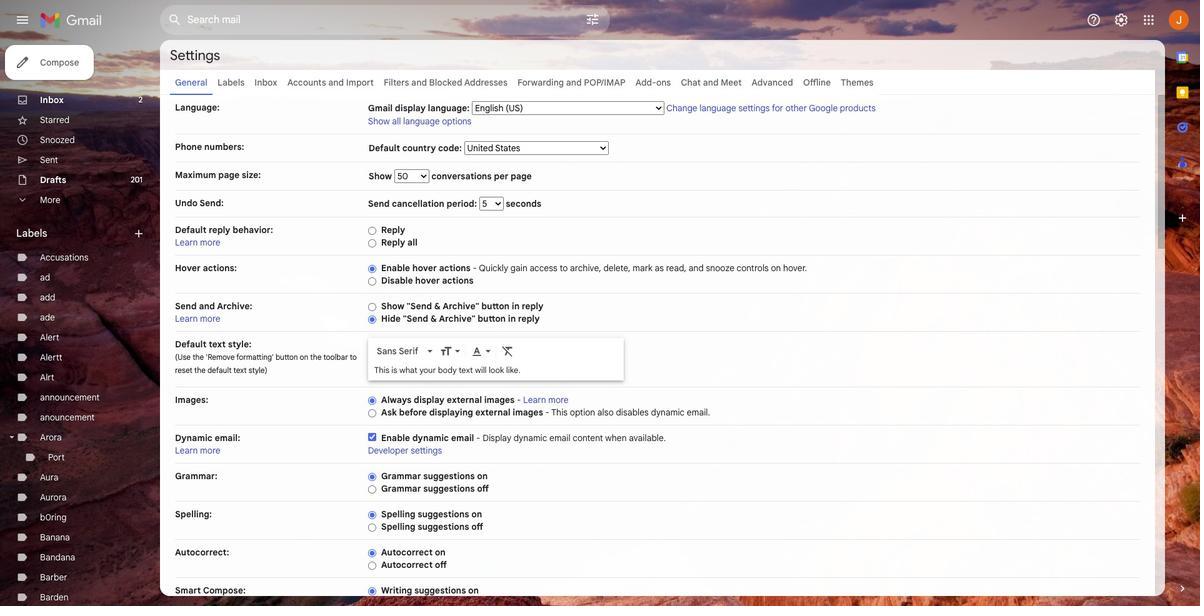 Task type: vqa. For each thing, say whether or not it's contained in the screenshot.
Subject "field"
no



Task type: locate. For each thing, give the bounding box(es) containing it.
Grammar suggestions on radio
[[368, 473, 376, 482]]

advanced search options image
[[580, 7, 605, 32]]

and right filters
[[412, 77, 427, 88]]

hide "send & archive" button in reply
[[381, 313, 540, 325]]

ons
[[657, 77, 671, 88]]

1 vertical spatial hover
[[415, 275, 440, 286]]

0 vertical spatial this
[[375, 365, 390, 376]]

look
[[489, 365, 504, 376]]

off
[[477, 483, 489, 495], [472, 522, 484, 533], [435, 560, 447, 571]]

text left will
[[459, 365, 473, 376]]

send for send cancellation period:
[[368, 198, 390, 210]]

and for blocked
[[412, 77, 427, 88]]

1 vertical spatial reply
[[381, 237, 405, 248]]

0 horizontal spatial send
[[175, 301, 197, 312]]

default inside default text style: (use the 'remove formatting' button on the toolbar to reset the default text style)
[[175, 339, 207, 350]]

1 vertical spatial spelling
[[381, 522, 416, 533]]

button down the show "send & archive" button in reply on the left of the page
[[478, 313, 506, 325]]

in
[[512, 301, 520, 312], [508, 313, 516, 325]]

this left is
[[375, 365, 390, 376]]

learn up (use
[[175, 313, 198, 325]]

2 vertical spatial default
[[175, 339, 207, 350]]

None checkbox
[[368, 433, 376, 442]]

delete,
[[604, 263, 631, 274]]

spelling suggestions on
[[381, 509, 482, 520]]

more down "dynamic"
[[200, 445, 221, 457]]

& down the show "send & archive" button in reply on the left of the page
[[431, 313, 437, 325]]

2 vertical spatial reply
[[518, 313, 540, 325]]

default down undo
[[175, 225, 207, 236]]

and left pop/imap
[[567, 77, 582, 88]]

snoozed
[[40, 134, 75, 146]]

text left style)
[[234, 366, 247, 375]]

settings up "grammar suggestions on"
[[411, 445, 442, 457]]

settings
[[170, 47, 220, 63]]

- inside enable dynamic email - display dynamic email content when available. developer settings
[[477, 433, 481, 444]]

starred link
[[40, 114, 70, 126]]

0 vertical spatial all
[[392, 116, 401, 127]]

Spelling suggestions off radio
[[368, 523, 376, 533]]

archive" up the hide "send & archive" button in reply
[[443, 301, 479, 312]]

suggestions
[[423, 471, 475, 482], [423, 483, 475, 495], [418, 509, 469, 520], [418, 522, 469, 533], [415, 585, 466, 597]]

None search field
[[160, 5, 610, 35]]

settings image
[[1115, 13, 1130, 28]]

2 enable from the top
[[381, 433, 410, 444]]

learn up ask before displaying external images - this option also disables dynamic email.
[[524, 395, 546, 406]]

Hide "Send & Archive" button in reply radio
[[368, 315, 376, 324]]

0 vertical spatial off
[[477, 483, 489, 495]]

writing suggestions on
[[381, 585, 479, 597]]

labels for labels heading at the left of page
[[16, 228, 47, 240]]

Disable hover actions radio
[[368, 277, 376, 286]]

reply inside default reply behavior: learn more
[[209, 225, 231, 236]]

button up the hide "send & archive" button in reply
[[482, 301, 510, 312]]

page left size:
[[218, 169, 240, 181]]

0 vertical spatial &
[[435, 301, 441, 312]]

1 vertical spatial in
[[508, 313, 516, 325]]

1 horizontal spatial inbox
[[255, 77, 277, 88]]

always
[[381, 395, 412, 406]]

2 autocorrect from the top
[[381, 560, 433, 571]]

0 vertical spatial show
[[368, 116, 390, 127]]

language down the gmail display language:
[[403, 116, 440, 127]]

Show "Send & Archive" button in reply radio
[[368, 303, 376, 312]]

suggestions for grammar suggestions on
[[423, 471, 475, 482]]

suggestions for spelling suggestions on
[[418, 509, 469, 520]]

ask
[[381, 407, 397, 418]]

0 vertical spatial autocorrect
[[381, 547, 433, 559]]

1 horizontal spatial email
[[550, 433, 571, 444]]

drafts
[[40, 174, 66, 186]]

show
[[368, 116, 390, 127], [369, 171, 394, 182], [381, 301, 405, 312]]

show "send & archive" button in reply
[[381, 301, 544, 312]]

- up ask before displaying external images - this option also disables dynamic email.
[[517, 395, 521, 406]]

reply
[[209, 225, 231, 236], [522, 301, 544, 312], [518, 313, 540, 325]]

1 vertical spatial this
[[552, 407, 568, 418]]

settings inside enable dynamic email - display dynamic email content when available. developer settings
[[411, 445, 442, 457]]

2 horizontal spatial dynamic
[[651, 407, 685, 418]]

suggestions down 'autocorrect off'
[[415, 585, 466, 597]]

default inside default reply behavior: learn more
[[175, 225, 207, 236]]

button right 'formatting''
[[276, 353, 298, 362]]

undo send:
[[175, 198, 224, 209]]

show up hide
[[381, 301, 405, 312]]

more inside default reply behavior: learn more
[[200, 237, 221, 248]]

archive" for hide
[[439, 313, 476, 325]]

hide
[[381, 313, 401, 325]]

1 horizontal spatial settings
[[739, 103, 770, 114]]

images up enable dynamic email - display dynamic email content when available. developer settings
[[513, 407, 544, 418]]

mark
[[633, 263, 653, 274]]

reply down send:
[[209, 225, 231, 236]]

display up 'show all language options'
[[395, 103, 426, 114]]

0 horizontal spatial this
[[375, 365, 390, 376]]

chat and meet link
[[681, 77, 742, 88]]

in up remove formatting ‪(⌘\)‬ icon
[[508, 313, 516, 325]]

arora link
[[40, 432, 62, 443]]

labels for labels link
[[218, 77, 245, 88]]

0 horizontal spatial inbox
[[40, 94, 64, 106]]

per
[[494, 171, 509, 182]]

announcement link
[[40, 392, 100, 403]]

sent
[[40, 154, 58, 166]]

this
[[375, 365, 390, 376], [552, 407, 568, 418]]

display up before
[[414, 395, 445, 406]]

themes link
[[841, 77, 874, 88]]

enable up disable
[[381, 263, 410, 274]]

1 vertical spatial archive"
[[439, 313, 476, 325]]

for
[[772, 103, 784, 114]]

0 vertical spatial button
[[482, 301, 510, 312]]

1 vertical spatial autocorrect
[[381, 560, 433, 571]]

1 horizontal spatial language
[[700, 103, 737, 114]]

1 vertical spatial all
[[408, 237, 418, 248]]

autocorrect down autocorrect on
[[381, 560, 433, 571]]

0 vertical spatial actions
[[439, 263, 471, 274]]

learn more link up the hover actions:
[[175, 237, 221, 248]]

spelling for spelling suggestions off
[[381, 522, 416, 533]]

1 spelling from the top
[[381, 509, 416, 520]]

advanced
[[752, 77, 794, 88]]

archive" down the show "send & archive" button in reply on the left of the page
[[439, 313, 476, 325]]

external up displaying
[[447, 395, 482, 406]]

suggestions up spelling suggestions off
[[418, 509, 469, 520]]

grammar down "developer settings" link
[[381, 471, 421, 482]]

2 spelling from the top
[[381, 522, 416, 533]]

Grammar suggestions off radio
[[368, 485, 376, 495]]

1 horizontal spatial dynamic
[[514, 433, 548, 444]]

1 horizontal spatial text
[[234, 366, 247, 375]]

autocorrect
[[381, 547, 433, 559], [381, 560, 433, 571]]

maximum
[[175, 169, 216, 181]]

period:
[[447, 198, 477, 210]]

Reply radio
[[368, 226, 376, 236]]

1 vertical spatial labels
[[16, 228, 47, 240]]

this left the "option"
[[552, 407, 568, 418]]

& for show
[[435, 301, 441, 312]]

grammar
[[381, 471, 421, 482], [381, 483, 421, 495]]

display for always
[[414, 395, 445, 406]]

1 horizontal spatial send
[[368, 198, 390, 210]]

reply right reply all radio at the left of the page
[[381, 237, 405, 248]]

show all language options link
[[368, 116, 472, 127]]

page right per
[[511, 171, 532, 182]]

actions
[[439, 263, 471, 274], [442, 275, 474, 286]]

0 vertical spatial spelling
[[381, 509, 416, 520]]

0 horizontal spatial to
[[350, 353, 357, 362]]

learn up the hover at the left of the page
[[175, 237, 198, 248]]

0 vertical spatial images
[[485, 395, 515, 406]]

hover up disable hover actions
[[413, 263, 437, 274]]

add-
[[636, 77, 657, 88]]

ad link
[[40, 272, 50, 283]]

spelling right spelling suggestions off radio
[[381, 522, 416, 533]]

labels navigation
[[0, 40, 160, 607]]

hover for enable
[[413, 263, 437, 274]]

send inside send and archive: learn more
[[175, 301, 197, 312]]

reply for reply
[[381, 225, 405, 236]]

labels inside navigation
[[16, 228, 47, 240]]

0 vertical spatial external
[[447, 395, 482, 406]]

0 vertical spatial default
[[369, 143, 400, 154]]

0 horizontal spatial language
[[403, 116, 440, 127]]

off up writing suggestions on
[[435, 560, 447, 571]]

1 vertical spatial "send
[[403, 313, 429, 325]]

1 autocorrect from the top
[[381, 547, 433, 559]]

Enable hover actions radio
[[368, 264, 376, 274]]

0 vertical spatial grammar
[[381, 471, 421, 482]]

conversations
[[432, 171, 492, 182]]

in down gain
[[512, 301, 520, 312]]

0 vertical spatial archive"
[[443, 301, 479, 312]]

starred
[[40, 114, 70, 126]]

1 vertical spatial inbox
[[40, 94, 64, 106]]

"send right hide
[[403, 313, 429, 325]]

spelling
[[381, 509, 416, 520], [381, 522, 416, 533]]

sans
[[377, 346, 397, 357]]

1 vertical spatial button
[[478, 313, 506, 325]]

2 reply from the top
[[381, 237, 405, 248]]

labels right general 'link'
[[218, 77, 245, 88]]

1 grammar from the top
[[381, 471, 421, 482]]

0 vertical spatial reply
[[381, 225, 405, 236]]

- left display
[[477, 433, 481, 444]]

send up reply radio
[[368, 198, 390, 210]]

inbox up starred
[[40, 94, 64, 106]]

1 vertical spatial actions
[[442, 275, 474, 286]]

and for pop/imap
[[567, 77, 582, 88]]

pop/imap
[[584, 77, 626, 88]]

page
[[218, 169, 240, 181], [511, 171, 532, 182]]

change
[[667, 103, 698, 114]]

1 vertical spatial to
[[350, 353, 357, 362]]

off for spelling suggestions off
[[472, 522, 484, 533]]

"send for hide
[[403, 313, 429, 325]]

to right access
[[560, 263, 568, 274]]

0 horizontal spatial labels
[[16, 228, 47, 240]]

the right (use
[[193, 353, 204, 362]]

sans serif option
[[375, 345, 425, 358]]

hover right disable
[[415, 275, 440, 286]]

0 vertical spatial language
[[700, 103, 737, 114]]

0 horizontal spatial email
[[451, 433, 474, 444]]

autocorrect for autocorrect on
[[381, 547, 433, 559]]

on
[[771, 263, 781, 274], [300, 353, 309, 362], [477, 471, 488, 482], [472, 509, 482, 520], [435, 547, 446, 559], [468, 585, 479, 597]]

"send down disable hover actions
[[407, 301, 432, 312]]

archive:
[[217, 301, 252, 312]]

off for grammar suggestions off
[[477, 483, 489, 495]]

default up (use
[[175, 339, 207, 350]]

reply down access
[[522, 301, 544, 312]]

dynamic
[[175, 433, 213, 444]]

0 vertical spatial in
[[512, 301, 520, 312]]

formatting options toolbar
[[372, 340, 620, 363]]

1 horizontal spatial page
[[511, 171, 532, 182]]

alert link
[[40, 332, 59, 343]]

show down gmail
[[368, 116, 390, 127]]

1 vertical spatial &
[[431, 313, 437, 325]]

sans serif
[[377, 346, 418, 357]]

size:
[[242, 169, 261, 181]]

forwarding and pop/imap link
[[518, 77, 626, 88]]

- left the quickly
[[473, 263, 477, 274]]

more down archive:
[[200, 313, 221, 325]]

spelling:
[[175, 509, 212, 520]]

labels link
[[218, 77, 245, 88]]

all down cancellation
[[408, 237, 418, 248]]

0 horizontal spatial all
[[392, 116, 401, 127]]

2 vertical spatial button
[[276, 353, 298, 362]]

0 vertical spatial reply
[[209, 225, 231, 236]]

0 vertical spatial display
[[395, 103, 426, 114]]

more
[[200, 237, 221, 248], [200, 313, 221, 325], [549, 395, 569, 406], [200, 445, 221, 457]]

alrt
[[40, 372, 54, 383]]

1 horizontal spatial labels
[[218, 77, 245, 88]]

and inside send and archive: learn more
[[199, 301, 215, 312]]

alrt link
[[40, 372, 54, 383]]

maximum page size:
[[175, 169, 261, 181]]

all
[[392, 116, 401, 127], [408, 237, 418, 248]]

learn inside send and archive: learn more
[[175, 313, 198, 325]]

external down always display external images - learn more in the left bottom of the page
[[476, 407, 511, 418]]

alertt link
[[40, 352, 62, 363]]

learn more link for email:
[[175, 445, 221, 457]]

send down the hover at the left of the page
[[175, 301, 197, 312]]

inbox link right labels link
[[255, 77, 277, 88]]

anouncement link
[[40, 412, 95, 423]]

gmail image
[[40, 8, 108, 33]]

spelling right the spelling suggestions on option
[[381, 509, 416, 520]]

2 vertical spatial off
[[435, 560, 447, 571]]

1 vertical spatial send
[[175, 301, 197, 312]]

0 vertical spatial to
[[560, 263, 568, 274]]

1 vertical spatial grammar
[[381, 483, 421, 495]]

default for default country code:
[[369, 143, 400, 154]]

learn down "dynamic"
[[175, 445, 198, 457]]

reply up formatting options toolbar
[[518, 313, 540, 325]]

button for hide "send & archive" button in reply
[[478, 313, 506, 325]]

0 vertical spatial send
[[368, 198, 390, 210]]

archive,
[[570, 263, 602, 274]]

inbox right labels link
[[255, 77, 277, 88]]

email left content
[[550, 433, 571, 444]]

default for default text style: (use the 'remove formatting' button on the toolbar to reset the default text style)
[[175, 339, 207, 350]]

filters and blocked addresses link
[[384, 77, 508, 88]]

tab list
[[1166, 40, 1201, 562]]

1 reply from the top
[[381, 225, 405, 236]]

disables
[[616, 407, 649, 418]]

and left the import
[[329, 77, 344, 88]]

all down gmail
[[392, 116, 401, 127]]

and for import
[[329, 77, 344, 88]]

off down "spelling suggestions on"
[[472, 522, 484, 533]]

email:
[[215, 433, 240, 444]]

more up the hover actions:
[[200, 237, 221, 248]]

suggestions down "grammar suggestions on"
[[423, 483, 475, 495]]

language down chat and meet
[[700, 103, 737, 114]]

quickly
[[479, 263, 509, 274]]

reply up reply all
[[381, 225, 405, 236]]

suggestions up grammar suggestions off
[[423, 471, 475, 482]]

and for archive:
[[199, 301, 215, 312]]

0 horizontal spatial inbox link
[[40, 94, 64, 106]]

2 grammar from the top
[[381, 483, 421, 495]]

learn more link down "dynamic"
[[175, 445, 221, 457]]

button for show "send & archive" button in reply
[[482, 301, 510, 312]]

email down displaying
[[451, 433, 474, 444]]

dynamic left email.
[[651, 407, 685, 418]]

dynamic down ask before displaying external images - this option also disables dynamic email.
[[514, 433, 548, 444]]

autocorrect up 'autocorrect off'
[[381, 547, 433, 559]]

learn more link for reply
[[175, 237, 221, 248]]

grammar right grammar suggestions off radio
[[381, 483, 421, 495]]

1 vertical spatial settings
[[411, 445, 442, 457]]

images down the look
[[485, 395, 515, 406]]

and right chat
[[703, 77, 719, 88]]

1 vertical spatial show
[[369, 171, 394, 182]]

send:
[[200, 198, 224, 209]]

dynamic up "developer settings" link
[[413, 433, 449, 444]]

images
[[485, 395, 515, 406], [513, 407, 544, 418]]

0 vertical spatial inbox
[[255, 77, 277, 88]]

2 vertical spatial show
[[381, 301, 405, 312]]

0 vertical spatial labels
[[218, 77, 245, 88]]

& up the hide "send & archive" button in reply
[[435, 301, 441, 312]]

show down default country code:
[[369, 171, 394, 182]]

dynamic email: learn more
[[175, 433, 240, 457]]

display
[[483, 433, 512, 444]]

to inside default text style: (use the 'remove formatting' button on the toolbar to reset the default text style)
[[350, 353, 357, 362]]

grammar suggestions on
[[381, 471, 488, 482]]

enable for enable hover actions
[[381, 263, 410, 274]]

201
[[131, 175, 143, 184]]

writing
[[381, 585, 412, 597]]

0 vertical spatial "send
[[407, 301, 432, 312]]

default
[[369, 143, 400, 154], [175, 225, 207, 236], [175, 339, 207, 350]]

settings left for at the right of page
[[739, 103, 770, 114]]

0 horizontal spatial settings
[[411, 445, 442, 457]]

0 vertical spatial hover
[[413, 263, 437, 274]]

actions up disable hover actions
[[439, 263, 471, 274]]

learn more link down archive:
[[175, 313, 221, 325]]

actions up the show "send & archive" button in reply on the left of the page
[[442, 275, 474, 286]]

0 vertical spatial inbox link
[[255, 77, 277, 88]]

1 vertical spatial display
[[414, 395, 445, 406]]

to right the 'toolbar'
[[350, 353, 357, 362]]

barber
[[40, 572, 67, 584]]

Always display external images radio
[[368, 396, 376, 406]]

labels down more at the left top of page
[[16, 228, 47, 240]]

1 vertical spatial reply
[[522, 301, 544, 312]]

1 vertical spatial enable
[[381, 433, 410, 444]]

and left archive:
[[199, 301, 215, 312]]

enable inside enable dynamic email - display dynamic email content when available. developer settings
[[381, 433, 410, 444]]

as
[[655, 263, 664, 274]]

0 vertical spatial enable
[[381, 263, 410, 274]]

1 enable from the top
[[381, 263, 410, 274]]

banana
[[40, 532, 70, 543]]

off down "grammar suggestions on"
[[477, 483, 489, 495]]

1 horizontal spatial all
[[408, 237, 418, 248]]

1 vertical spatial inbox link
[[40, 94, 64, 106]]

1 vertical spatial default
[[175, 225, 207, 236]]

1 vertical spatial off
[[472, 522, 484, 533]]

text up 'remove
[[209, 339, 226, 350]]

more up ask before displaying external images - this option also disables dynamic email.
[[549, 395, 569, 406]]

suggestions down "spelling suggestions on"
[[418, 522, 469, 533]]

toolbar
[[324, 353, 348, 362]]

default left country
[[369, 143, 400, 154]]

inbox link up starred
[[40, 94, 64, 106]]

reply for show "send & archive" button in reply
[[522, 301, 544, 312]]

b0ring
[[40, 512, 67, 523]]



Task type: describe. For each thing, give the bounding box(es) containing it.
send and archive: learn more
[[175, 301, 252, 325]]

in for show "send & archive" button in reply
[[512, 301, 520, 312]]

hover for disable
[[415, 275, 440, 286]]

1 email from the left
[[451, 433, 474, 444]]

show for show all language options
[[368, 116, 390, 127]]

archive" for show
[[443, 301, 479, 312]]

accusations
[[40, 252, 89, 263]]

access
[[530, 263, 558, 274]]

2 email from the left
[[550, 433, 571, 444]]

spelling for spelling suggestions on
[[381, 509, 416, 520]]

accounts
[[287, 77, 326, 88]]

disable
[[381, 275, 413, 286]]

accusations link
[[40, 252, 89, 263]]

numbers:
[[204, 141, 244, 153]]

1 horizontal spatial inbox link
[[255, 77, 277, 88]]

default reply behavior: learn more
[[175, 225, 273, 248]]

forwarding and pop/imap
[[518, 77, 626, 88]]

port
[[48, 452, 65, 463]]

offline link
[[804, 77, 831, 88]]

serif
[[399, 346, 418, 357]]

1 vertical spatial external
[[476, 407, 511, 418]]

Ask before displaying external images radio
[[368, 409, 376, 418]]

Autocorrect off radio
[[368, 562, 376, 571]]

main menu image
[[15, 13, 30, 28]]

1 horizontal spatial this
[[552, 407, 568, 418]]

aura
[[40, 472, 58, 483]]

will
[[475, 365, 487, 376]]

spelling suggestions off
[[381, 522, 484, 533]]

products
[[840, 103, 876, 114]]

like.
[[506, 365, 521, 376]]

in for hide "send & archive" button in reply
[[508, 313, 516, 325]]

sent link
[[40, 154, 58, 166]]

advanced link
[[752, 77, 794, 88]]

behavior:
[[233, 225, 273, 236]]

learn more link up ask before displaying external images - this option also disables dynamic email.
[[524, 395, 569, 406]]

style:
[[228, 339, 252, 350]]

display for gmail
[[395, 103, 426, 114]]

also
[[598, 407, 614, 418]]

default for default reply behavior: learn more
[[175, 225, 207, 236]]

bandana
[[40, 552, 75, 564]]

phone
[[175, 141, 202, 153]]

ask before displaying external images - this option also disables dynamic email.
[[381, 407, 711, 418]]

Spelling suggestions on radio
[[368, 511, 376, 520]]

actions for enable
[[439, 263, 471, 274]]

learn inside dynamic email: learn more
[[175, 445, 198, 457]]

snooze
[[706, 263, 735, 274]]

ade link
[[40, 312, 55, 323]]

barden link
[[40, 592, 69, 604]]

1 vertical spatial language
[[403, 116, 440, 127]]

grammar:
[[175, 471, 218, 482]]

inbox inside labels navigation
[[40, 94, 64, 106]]

& for hide
[[431, 313, 437, 325]]

and for meet
[[703, 77, 719, 88]]

snoozed link
[[40, 134, 75, 146]]

actions:
[[203, 263, 237, 274]]

1 vertical spatial images
[[513, 407, 544, 418]]

button inside default text style: (use the 'remove formatting' button on the toolbar to reset the default text style)
[[276, 353, 298, 362]]

- left the "option"
[[546, 407, 550, 418]]

seconds
[[504, 198, 542, 210]]

reply for reply all
[[381, 237, 405, 248]]

the right reset at the bottom left
[[194, 366, 206, 375]]

what
[[400, 365, 418, 376]]

announcement
[[40, 392, 100, 403]]

0 vertical spatial settings
[[739, 103, 770, 114]]

support image
[[1087, 13, 1102, 28]]

available.
[[629, 433, 666, 444]]

labels heading
[[16, 228, 133, 240]]

accounts and import
[[287, 77, 374, 88]]

options
[[442, 116, 472, 127]]

alertt
[[40, 352, 62, 363]]

content
[[573, 433, 603, 444]]

language:
[[175, 102, 220, 113]]

send cancellation period:
[[368, 198, 479, 210]]

controls
[[737, 263, 769, 274]]

'remove
[[206, 353, 235, 362]]

when
[[606, 433, 627, 444]]

style)
[[249, 366, 267, 375]]

2 horizontal spatial text
[[459, 365, 473, 376]]

addresses
[[465, 77, 508, 88]]

and right read,
[[689, 263, 704, 274]]

1 horizontal spatial to
[[560, 263, 568, 274]]

default text style: (use the 'remove formatting' button on the toolbar to reset the default text style)
[[175, 339, 357, 375]]

suggestions for spelling suggestions off
[[418, 522, 469, 533]]

Search mail text field
[[188, 14, 550, 26]]

show for show
[[369, 171, 394, 182]]

Autocorrect on radio
[[368, 549, 376, 558]]

0 horizontal spatial page
[[218, 169, 240, 181]]

alert
[[40, 332, 59, 343]]

displaying
[[429, 407, 473, 418]]

send for send and archive: learn more
[[175, 301, 197, 312]]

learn inside default reply behavior: learn more
[[175, 237, 198, 248]]

more inside send and archive: learn more
[[200, 313, 221, 325]]

enable for enable dynamic email
[[381, 433, 410, 444]]

smart compose:
[[175, 585, 246, 597]]

option
[[570, 407, 596, 418]]

Reply all radio
[[368, 239, 376, 248]]

arora
[[40, 432, 62, 443]]

aura link
[[40, 472, 58, 483]]

grammar for grammar suggestions off
[[381, 483, 421, 495]]

anouncement
[[40, 412, 95, 423]]

themes
[[841, 77, 874, 88]]

ade
[[40, 312, 55, 323]]

add-ons link
[[636, 77, 671, 88]]

change language settings for other google products
[[667, 103, 876, 114]]

compose:
[[203, 585, 246, 597]]

grammar for grammar suggestions on
[[381, 471, 421, 482]]

gain
[[511, 263, 528, 274]]

autocorrect for autocorrect off
[[381, 560, 433, 571]]

filters
[[384, 77, 409, 88]]

aurora
[[40, 492, 67, 503]]

developer
[[368, 445, 409, 457]]

general
[[175, 77, 208, 88]]

meet
[[721, 77, 742, 88]]

this is what your body text will look like.
[[375, 365, 521, 376]]

the left the 'toolbar'
[[310, 353, 322, 362]]

2
[[139, 95, 143, 104]]

formatting'
[[237, 353, 274, 362]]

show all language options
[[368, 116, 472, 127]]

barden
[[40, 592, 69, 604]]

0 horizontal spatial dynamic
[[413, 433, 449, 444]]

aurora link
[[40, 492, 67, 503]]

google
[[810, 103, 838, 114]]

barber link
[[40, 572, 67, 584]]

learn more link for and
[[175, 313, 221, 325]]

remove formatting ‪(⌘\)‬ image
[[501, 345, 514, 358]]

phone numbers:
[[175, 141, 244, 153]]

more inside dynamic email: learn more
[[200, 445, 221, 457]]

actions for disable
[[442, 275, 474, 286]]

all for reply
[[408, 237, 418, 248]]

search mail image
[[164, 9, 186, 31]]

enable hover actions - quickly gain access to archive, delete, mark as read, and snooze controls on hover.
[[381, 263, 808, 274]]

suggestions for writing suggestions on
[[415, 585, 466, 597]]

suggestions for grammar suggestions off
[[423, 483, 475, 495]]

"send for show
[[407, 301, 432, 312]]

show for show "send & archive" button in reply
[[381, 301, 405, 312]]

blocked
[[429, 77, 463, 88]]

before
[[399, 407, 427, 418]]

reply for hide "send & archive" button in reply
[[518, 313, 540, 325]]

Writing suggestions on radio
[[368, 587, 376, 597]]

0 horizontal spatial text
[[209, 339, 226, 350]]

filters and blocked addresses
[[384, 77, 508, 88]]

all for show
[[392, 116, 401, 127]]

hover actions:
[[175, 263, 237, 274]]

enable dynamic email - display dynamic email content when available. developer settings
[[368, 433, 666, 457]]

on inside default text style: (use the 'remove formatting' button on the toolbar to reset the default text style)
[[300, 353, 309, 362]]

port link
[[48, 452, 65, 463]]



